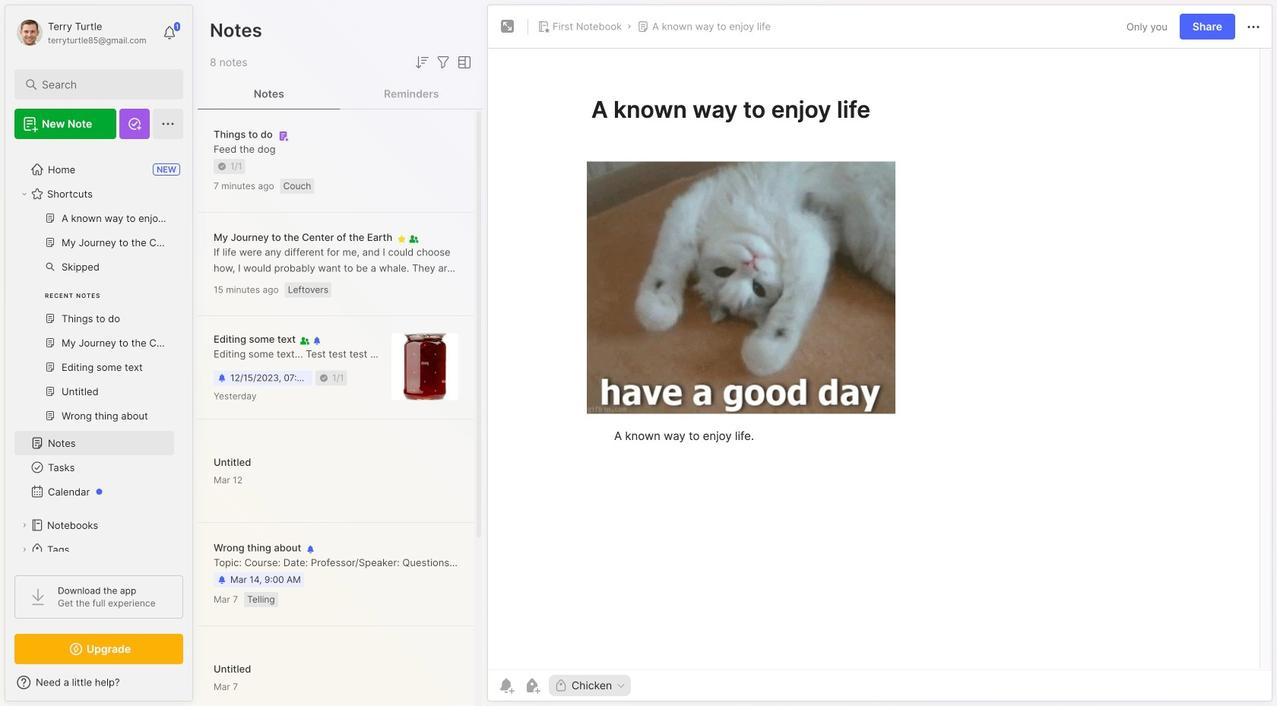 Task type: describe. For each thing, give the bounding box(es) containing it.
View options field
[[452, 53, 474, 71]]

group inside 'main' element
[[14, 206, 174, 437]]

thumbnail image
[[392, 333, 458, 400]]

expand tags image
[[20, 545, 29, 554]]

add tag image
[[523, 677, 541, 695]]

click to collapse image
[[192, 678, 203, 696]]

Chicken Tag actions field
[[612, 680, 627, 691]]

main element
[[0, 0, 198, 706]]

add filters image
[[434, 53, 452, 71]]

expand notebooks image
[[20, 521, 29, 530]]

WHAT'S NEW field
[[5, 671, 192, 695]]

Search text field
[[42, 78, 163, 92]]

note window element
[[487, 5, 1273, 706]]

More actions field
[[1245, 17, 1263, 36]]



Task type: locate. For each thing, give the bounding box(es) containing it.
add a reminder image
[[497, 677, 515, 695]]

more actions image
[[1245, 18, 1263, 36]]

Note Editor text field
[[488, 48, 1272, 670]]

none search field inside 'main' element
[[42, 75, 163, 94]]

expand note image
[[499, 17, 517, 36]]

Sort options field
[[413, 53, 431, 71]]

None search field
[[42, 75, 163, 94]]

tree
[[5, 148, 192, 620]]

Add filters field
[[434, 53, 452, 71]]

Account field
[[14, 17, 146, 48]]

tab list
[[198, 79, 483, 109]]

group
[[14, 206, 174, 437]]

tree inside 'main' element
[[5, 148, 192, 620]]



Task type: vqa. For each thing, say whether or not it's contained in the screenshot.
"Expand note" icon
yes



